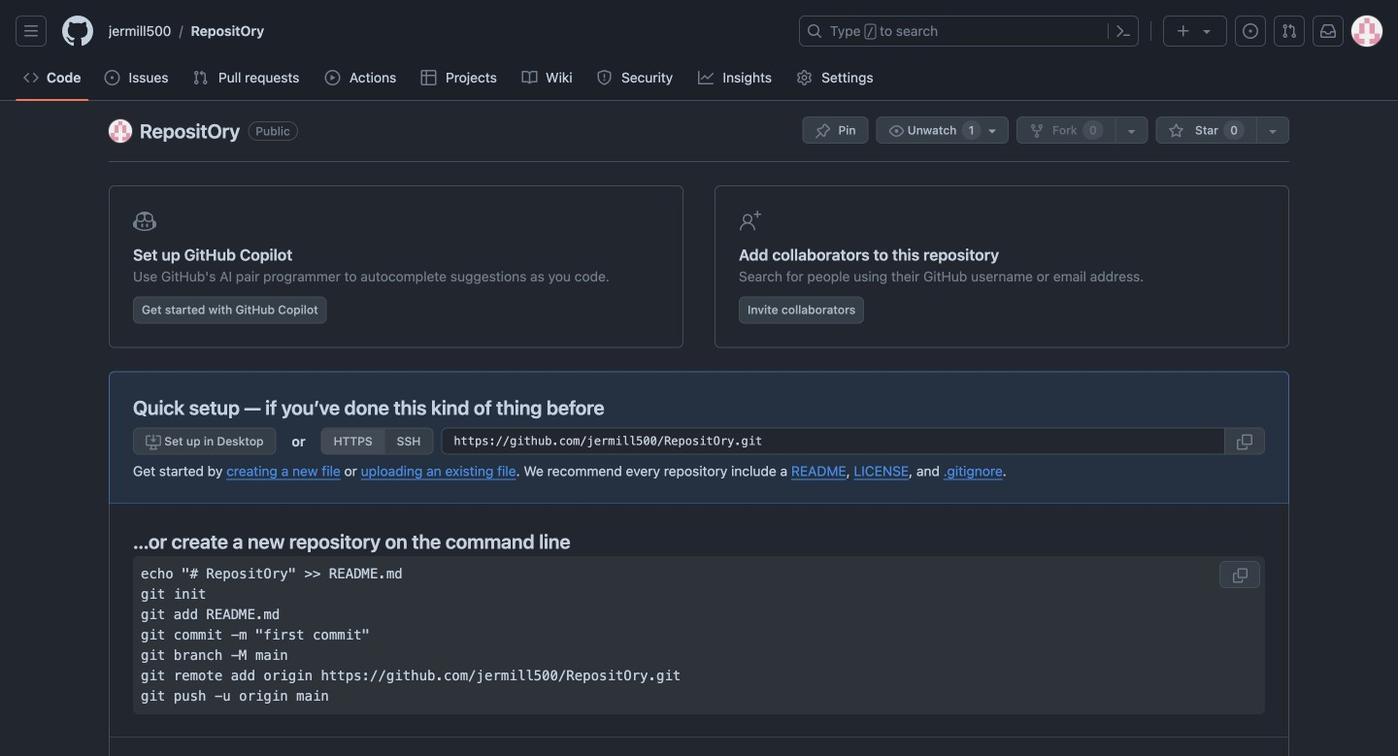 Task type: locate. For each thing, give the bounding box(es) containing it.
1 vertical spatial issue opened image
[[104, 70, 120, 85]]

1 horizontal spatial git pull request image
[[1282, 23, 1298, 39]]

pin this repository to your profile image
[[815, 123, 831, 139]]

graph image
[[698, 70, 714, 85]]

0 horizontal spatial git pull request image
[[193, 70, 209, 85]]

copy to clipboard image
[[1233, 568, 1248, 584]]

command palette image
[[1116, 23, 1132, 39]]

eye image
[[889, 123, 905, 139]]

git pull request image for rightmost issue opened image
[[1282, 23, 1298, 39]]

code image
[[23, 70, 39, 85]]

git pull request image for left issue opened image
[[193, 70, 209, 85]]

issue opened image up "owner avatar"
[[104, 70, 120, 85]]

git pull request image
[[1282, 23, 1298, 39], [193, 70, 209, 85]]

play image
[[325, 70, 341, 85]]

issue opened image right triangle down "icon"
[[1243, 23, 1259, 39]]

0 vertical spatial git pull request image
[[1282, 23, 1298, 39]]

person add image
[[739, 210, 763, 233]]

list
[[101, 16, 788, 47]]

Clone URL text field
[[441, 428, 1226, 455]]

desktop download image
[[146, 435, 161, 450]]

book image
[[522, 70, 537, 85]]

issue opened image
[[1243, 23, 1259, 39], [104, 70, 120, 85]]

repo forked image
[[1030, 123, 1045, 139]]

0 vertical spatial issue opened image
[[1243, 23, 1259, 39]]

1 vertical spatial git pull request image
[[193, 70, 209, 85]]



Task type: describe. For each thing, give the bounding box(es) containing it.
add this repository to a list image
[[1266, 123, 1281, 139]]

owner avatar image
[[109, 119, 132, 143]]

table image
[[421, 70, 437, 85]]

star image
[[1169, 123, 1185, 139]]

triangle down image
[[1200, 23, 1215, 39]]

1 horizontal spatial issue opened image
[[1243, 23, 1259, 39]]

plus image
[[1176, 23, 1192, 39]]

0 horizontal spatial issue opened image
[[104, 70, 120, 85]]

see your forks of this repository image
[[1125, 123, 1140, 139]]

shield image
[[597, 70, 612, 85]]

homepage image
[[62, 16, 93, 47]]

gear image
[[797, 70, 813, 85]]

notifications image
[[1321, 23, 1337, 39]]

copilot image
[[133, 210, 156, 233]]

0 users starred this repository element
[[1224, 120, 1245, 140]]

copy to clipboard image
[[1238, 435, 1253, 450]]



Task type: vqa. For each thing, say whether or not it's contained in the screenshot.
Command Palette IMAGE
yes



